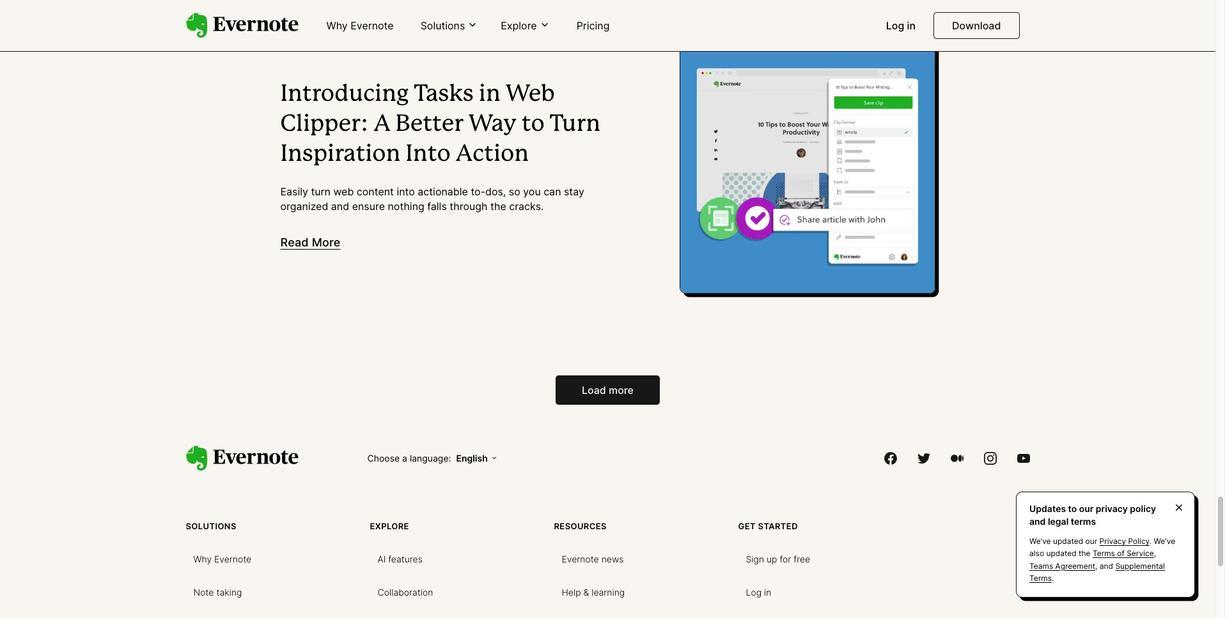 Task type: vqa. For each thing, say whether or not it's contained in the screenshot.
the Personal
no



Task type: describe. For each thing, give the bounding box(es) containing it.
up
[[767, 554, 777, 565]]

explore inside button
[[501, 19, 537, 32]]

you
[[523, 186, 541, 199]]

better
[[396, 114, 463, 135]]

we've inside . we've also updated the
[[1154, 537, 1175, 547]]

organized
[[280, 200, 328, 213]]

note taking link
[[186, 582, 250, 603]]

way
[[469, 114, 517, 135]]

evernote for the left why evernote link
[[214, 554, 251, 565]]

inspiration
[[280, 144, 401, 165]]

read more
[[280, 236, 341, 250]]

a
[[374, 114, 390, 135]]

2 evernote logo image from the top
[[186, 446, 298, 472]]

help & learning link
[[554, 582, 632, 603]]

policy
[[1128, 537, 1150, 547]]

more
[[609, 384, 634, 397]]

why evernote for topmost why evernote link
[[326, 19, 394, 32]]

and inside terms of service , teams agreement , and
[[1100, 562, 1113, 571]]

ai features link
[[370, 549, 430, 570]]

ai
[[378, 554, 386, 565]]

0 horizontal spatial log in
[[746, 588, 771, 598]]

introducing tasks in web clipper: a better way to turn inspiration into action
[[280, 84, 600, 165]]

pricing
[[577, 19, 610, 32]]

1 vertical spatial ,
[[1095, 562, 1098, 571]]

english
[[456, 453, 488, 464]]

terms
[[1071, 516, 1096, 527]]

2 horizontal spatial evernote
[[562, 554, 599, 565]]

&
[[583, 588, 589, 598]]

supplemental terms link
[[1029, 562, 1165, 584]]

teams
[[1029, 562, 1053, 571]]

our for privacy
[[1079, 504, 1094, 515]]

of
[[1117, 550, 1125, 559]]

teams agreement link
[[1029, 562, 1095, 571]]

load more
[[582, 384, 634, 397]]

supplemental terms
[[1029, 562, 1165, 584]]

web
[[333, 186, 354, 199]]

to inside introducing tasks in web clipper: a better way to turn inspiration into action
[[522, 114, 545, 135]]

1 horizontal spatial ,
[[1154, 550, 1156, 559]]

to-
[[471, 186, 485, 199]]

read
[[280, 236, 309, 250]]

supplemental
[[1115, 562, 1165, 571]]

load
[[582, 384, 606, 397]]

stay
[[564, 186, 584, 199]]

0 vertical spatial log
[[886, 19, 904, 32]]

collaboration link
[[370, 582, 441, 603]]

ensure
[[352, 200, 385, 213]]

choose a language:
[[367, 453, 451, 464]]

download
[[952, 19, 1001, 32]]

free
[[794, 554, 810, 565]]

can
[[544, 186, 561, 199]]

get
[[738, 522, 756, 532]]

evernote news
[[562, 554, 624, 565]]

learning
[[592, 588, 625, 598]]

choose
[[367, 453, 400, 464]]

0 vertical spatial updated
[[1053, 537, 1083, 547]]

web
[[506, 84, 555, 106]]

updates to our privacy policy and legal terms
[[1029, 504, 1156, 527]]

and inside updates to our privacy policy and legal terms
[[1029, 516, 1046, 527]]

into
[[397, 186, 415, 199]]

easily turn web content into actionable to-dos, so you can stay organized and ensure nothing falls through the cracks.
[[280, 186, 584, 213]]

nothing
[[388, 200, 424, 213]]

features
[[388, 554, 423, 565]]

pricing link
[[569, 14, 617, 38]]

for
[[780, 554, 791, 565]]

ai features
[[378, 554, 423, 565]]

turn
[[311, 186, 331, 199]]

why for topmost why evernote link
[[326, 19, 348, 32]]

agreement
[[1055, 562, 1095, 571]]

legal
[[1048, 516, 1069, 527]]

solutions inside button
[[420, 19, 465, 32]]

0 vertical spatial log in link
[[878, 14, 923, 38]]

updates
[[1029, 504, 1066, 515]]

get started
[[738, 522, 798, 532]]

clipper:
[[280, 114, 369, 135]]

actionable
[[418, 186, 468, 199]]

. for .
[[1052, 574, 1054, 584]]

load more button
[[556, 376, 660, 405]]

note taking
[[193, 588, 242, 598]]



Task type: locate. For each thing, give the bounding box(es) containing it.
0 vertical spatial to
[[522, 114, 545, 135]]

introducing
[[280, 84, 409, 106]]

1 vertical spatial to
[[1068, 504, 1077, 515]]

0 horizontal spatial solutions
[[186, 522, 236, 532]]

0 vertical spatial why evernote link
[[319, 14, 401, 38]]

2 vertical spatial and
[[1100, 562, 1113, 571]]

updated down legal at right
[[1053, 537, 1083, 547]]

explore
[[501, 19, 537, 32], [370, 522, 409, 532]]

evernote logo image
[[186, 13, 298, 38], [186, 446, 298, 472]]

0 horizontal spatial we've
[[1029, 537, 1051, 547]]

help
[[562, 588, 581, 598]]

our up "terms" on the bottom right of page
[[1079, 504, 1094, 515]]

1 vertical spatial terms
[[1029, 574, 1052, 584]]

dos,
[[485, 186, 506, 199]]

the inside easily turn web content into actionable to-dos, so you can stay organized and ensure nothing falls through the cracks.
[[490, 200, 506, 213]]

1 vertical spatial log
[[746, 588, 762, 598]]

sign
[[746, 554, 764, 565]]

action
[[456, 144, 529, 165]]

2 vertical spatial in
[[764, 588, 771, 598]]

why evernote link
[[319, 14, 401, 38], [186, 549, 259, 570]]

why
[[326, 19, 348, 32], [193, 554, 212, 565]]

more
[[312, 236, 341, 250]]

. up service
[[1150, 537, 1152, 547]]

0 horizontal spatial to
[[522, 114, 545, 135]]

. for . we've also updated the
[[1150, 537, 1152, 547]]

started
[[758, 522, 798, 532]]

0 horizontal spatial evernote
[[214, 554, 251, 565]]

1 vertical spatial log in link
[[738, 582, 779, 603]]

0 vertical spatial the
[[490, 200, 506, 213]]

1 horizontal spatial in
[[764, 588, 771, 598]]

, up supplemental
[[1154, 550, 1156, 559]]

language:
[[410, 453, 451, 464]]

privacy policy link
[[1100, 537, 1150, 547]]

0 horizontal spatial terms
[[1029, 574, 1052, 584]]

and down . we've also updated the
[[1100, 562, 1113, 571]]

terms inside terms of service , teams agreement , and
[[1093, 550, 1115, 559]]

.
[[1150, 537, 1152, 547], [1052, 574, 1054, 584]]

to up "terms" on the bottom right of page
[[1068, 504, 1077, 515]]

0 horizontal spatial ,
[[1095, 562, 1098, 571]]

the down we've updated our privacy policy at bottom right
[[1079, 550, 1091, 559]]

, down . we've also updated the
[[1095, 562, 1098, 571]]

0 horizontal spatial explore
[[370, 522, 409, 532]]

a
[[402, 453, 407, 464]]

1 vertical spatial .
[[1052, 574, 1054, 584]]

1 vertical spatial in
[[479, 84, 501, 106]]

0 horizontal spatial why evernote link
[[186, 549, 259, 570]]

solutions button
[[417, 18, 482, 33]]

also
[[1029, 550, 1044, 559]]

the inside . we've also updated the
[[1079, 550, 1091, 559]]

2 horizontal spatial and
[[1100, 562, 1113, 571]]

1 evernote logo image from the top
[[186, 13, 298, 38]]

easily
[[280, 186, 308, 199]]

explore button
[[497, 18, 554, 33]]

and inside easily turn web content into actionable to-dos, so you can stay organized and ensure nothing falls through the cracks.
[[331, 200, 349, 213]]

download link
[[934, 12, 1020, 39]]

collaboration
[[378, 588, 433, 598]]

our
[[1079, 504, 1094, 515], [1085, 537, 1097, 547]]

through
[[450, 200, 488, 213]]

1 vertical spatial solutions
[[186, 522, 236, 532]]

0 horizontal spatial why evernote
[[193, 554, 251, 565]]

0 vertical spatial and
[[331, 200, 349, 213]]

evernote for topmost why evernote link
[[351, 19, 394, 32]]

0 horizontal spatial why
[[193, 554, 212, 565]]

0 horizontal spatial log in link
[[738, 582, 779, 603]]

privacy
[[1096, 504, 1128, 515]]

so
[[509, 186, 520, 199]]

note
[[193, 588, 214, 598]]

to
[[522, 114, 545, 135], [1068, 504, 1077, 515]]

policy
[[1130, 504, 1156, 515]]

0 horizontal spatial .
[[1052, 574, 1054, 584]]

terms inside supplemental terms
[[1029, 574, 1052, 584]]

privacy
[[1100, 537, 1126, 547]]

we've updated our privacy policy
[[1029, 537, 1150, 547]]

and down the web
[[331, 200, 349, 213]]

our up terms of service , teams agreement , and
[[1085, 537, 1097, 547]]

1 horizontal spatial to
[[1068, 504, 1077, 515]]

taking
[[216, 588, 242, 598]]

. we've also updated the
[[1029, 537, 1175, 559]]

0 vertical spatial solutions
[[420, 19, 465, 32]]

1 vertical spatial explore
[[370, 522, 409, 532]]

1 horizontal spatial why
[[326, 19, 348, 32]]

our inside updates to our privacy policy and legal terms
[[1079, 504, 1094, 515]]

0 horizontal spatial in
[[479, 84, 501, 106]]

service
[[1127, 550, 1154, 559]]

1 horizontal spatial we've
[[1154, 537, 1175, 547]]

in inside introducing tasks in web clipper: a better way to turn inspiration into action
[[479, 84, 501, 106]]

tasks
[[414, 84, 474, 106]]

1 horizontal spatial the
[[1079, 550, 1091, 559]]

1 vertical spatial the
[[1079, 550, 1091, 559]]

1 horizontal spatial terms
[[1093, 550, 1115, 559]]

into
[[406, 144, 451, 165]]

in
[[907, 19, 916, 32], [479, 84, 501, 106], [764, 588, 771, 598]]

1 horizontal spatial log
[[886, 19, 904, 32]]

terms
[[1093, 550, 1115, 559], [1029, 574, 1052, 584]]

1 horizontal spatial log in
[[886, 19, 916, 32]]

updated
[[1053, 537, 1083, 547], [1046, 550, 1077, 559]]

sign up for free
[[746, 554, 810, 565]]

2 we've from the left
[[1154, 537, 1175, 547]]

turn
[[550, 114, 600, 135]]

0 vertical spatial in
[[907, 19, 916, 32]]

1 vertical spatial why evernote link
[[186, 549, 259, 570]]

to down web
[[522, 114, 545, 135]]

sign up for free link
[[738, 549, 818, 570]]

falls
[[427, 200, 447, 213]]

why for the left why evernote link
[[193, 554, 212, 565]]

resources
[[554, 522, 607, 532]]

to inside updates to our privacy policy and legal terms
[[1068, 504, 1077, 515]]

updated inside . we've also updated the
[[1046, 550, 1077, 559]]

1 horizontal spatial log in link
[[878, 14, 923, 38]]

0 vertical spatial our
[[1079, 504, 1094, 515]]

terms of service link
[[1093, 550, 1154, 559]]

1 vertical spatial evernote logo image
[[186, 446, 298, 472]]

terms down the "teams"
[[1029, 574, 1052, 584]]

content
[[357, 186, 394, 199]]

terms of service , teams agreement , and
[[1029, 550, 1156, 571]]

cracks.
[[509, 200, 544, 213]]

1 we've from the left
[[1029, 537, 1051, 547]]

evernote
[[351, 19, 394, 32], [214, 554, 251, 565], [562, 554, 599, 565]]

0 vertical spatial explore
[[501, 19, 537, 32]]

2 horizontal spatial in
[[907, 19, 916, 32]]

we've up also
[[1029, 537, 1051, 547]]

our for privacy
[[1085, 537, 1097, 547]]

and down the updates
[[1029, 516, 1046, 527]]

log in link
[[878, 14, 923, 38], [738, 582, 779, 603]]

evernote news link
[[554, 549, 631, 570]]

0 vertical spatial why
[[326, 19, 348, 32]]

1 vertical spatial our
[[1085, 537, 1097, 547]]

1 horizontal spatial and
[[1029, 516, 1046, 527]]

0 vertical spatial evernote logo image
[[186, 13, 298, 38]]

1 horizontal spatial why evernote
[[326, 19, 394, 32]]

updated up teams agreement link
[[1046, 550, 1077, 559]]

we've right policy on the right bottom
[[1154, 537, 1175, 547]]

1 vertical spatial log in
[[746, 588, 771, 598]]

why evernote for the left why evernote link
[[193, 554, 251, 565]]

1 horizontal spatial why evernote link
[[319, 14, 401, 38]]

help & learning
[[562, 588, 625, 598]]

0 horizontal spatial the
[[490, 200, 506, 213]]

read more link
[[280, 236, 341, 250]]

0 vertical spatial why evernote
[[326, 19, 394, 32]]

1 horizontal spatial evernote
[[351, 19, 394, 32]]

the down dos,
[[490, 200, 506, 213]]

0 vertical spatial log in
[[886, 19, 916, 32]]

the
[[490, 200, 506, 213], [1079, 550, 1091, 559]]

and
[[331, 200, 349, 213], [1029, 516, 1046, 527], [1100, 562, 1113, 571]]

terms down privacy
[[1093, 550, 1115, 559]]

0 vertical spatial ,
[[1154, 550, 1156, 559]]

introducing tasks in web clipper: a better way to turn inspiration into action link
[[280, 80, 628, 170]]

. down teams agreement link
[[1052, 574, 1054, 584]]

0 vertical spatial .
[[1150, 537, 1152, 547]]

1 vertical spatial why
[[193, 554, 212, 565]]

1 horizontal spatial explore
[[501, 19, 537, 32]]

log in
[[886, 19, 916, 32], [746, 588, 771, 598]]

1 horizontal spatial .
[[1150, 537, 1152, 547]]

. inside . we've also updated the
[[1150, 537, 1152, 547]]

1 vertical spatial updated
[[1046, 550, 1077, 559]]

news
[[601, 554, 624, 565]]

0 vertical spatial terms
[[1093, 550, 1115, 559]]

solutions
[[420, 19, 465, 32], [186, 522, 236, 532]]

1 vertical spatial why evernote
[[193, 554, 251, 565]]

,
[[1154, 550, 1156, 559], [1095, 562, 1098, 571]]

1 vertical spatial and
[[1029, 516, 1046, 527]]

1 horizontal spatial solutions
[[420, 19, 465, 32]]

0 horizontal spatial log
[[746, 588, 762, 598]]

0 horizontal spatial and
[[331, 200, 349, 213]]



